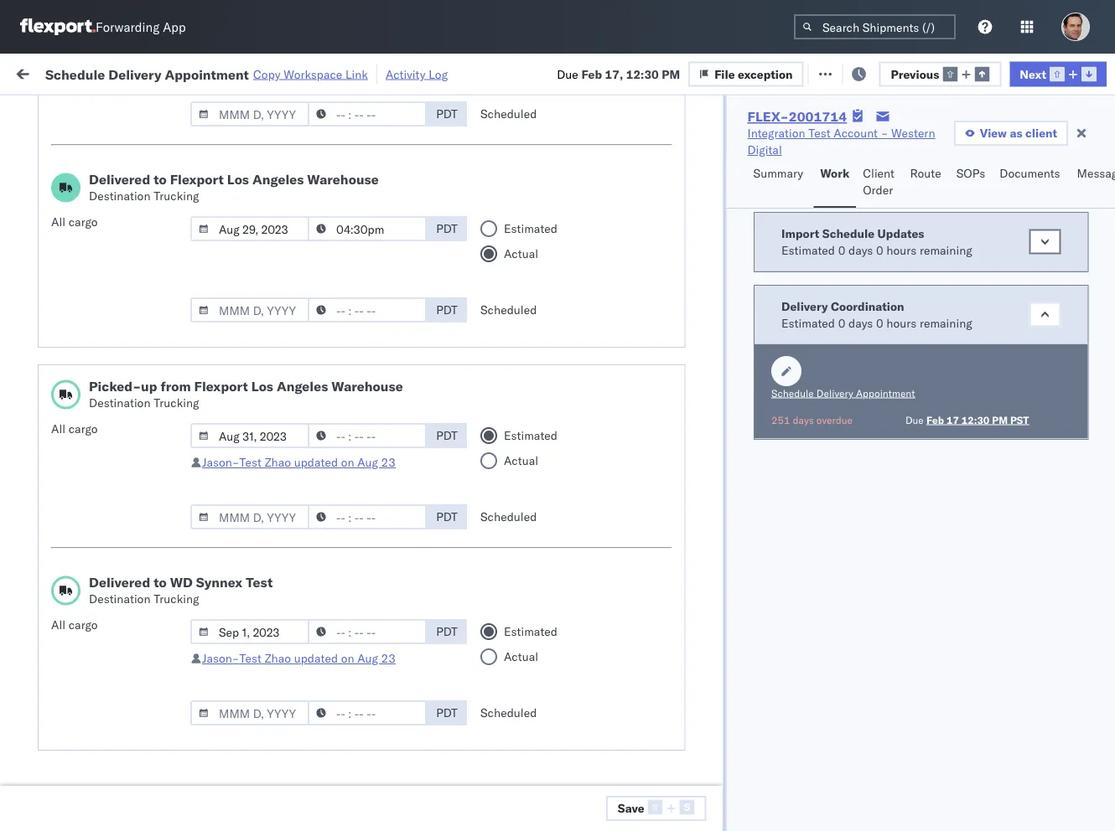 Task type: describe. For each thing, give the bounding box(es) containing it.
10:44 for schedule pickup from amsterdam airport schiphol, haarlemmermeer, netherlands
[[270, 698, 303, 713]]

delivery down picked-
[[84, 402, 128, 417]]

as
[[1010, 126, 1023, 140]]

12:00 am pst, feb 25, 2023
[[270, 403, 430, 418]]

pst, for schedule pickup from los angeles, ca button related to 7:30 pm pst, feb 21, 2023
[[320, 218, 345, 233]]

remaining inside delivery coordination estimated 0 days 0 hours remaining
[[919, 316, 972, 330]]

estimated for picked-up from flexport los angeles warehouse
[[504, 429, 558, 443]]

24,
[[373, 366, 391, 381]]

feb left the "17"
[[926, 414, 944, 426]]

due feb 17, 12:30 pm
[[557, 66, 680, 81]]

batch
[[1022, 65, 1055, 80]]

1 products, from the top
[[762, 735, 813, 750]]

11:59 pm pst, feb 21, 2023
[[270, 292, 429, 307]]

pst
[[1010, 414, 1029, 426]]

all cargo for picked-up from flexport los angeles warehouse
[[51, 422, 98, 436]]

import for import schedule updates estimated 0 days 0 hours remaining
[[781, 226, 819, 241]]

my work
[[17, 61, 91, 84]]

confirm for 11:59 pm pst, feb 23, 2023
[[39, 320, 81, 335]]

8 ocean from the top
[[513, 735, 548, 750]]

- inside integration test account - western digital
[[881, 126, 888, 140]]

upload proof of delivery link
[[39, 438, 168, 455]]

3 products, from the top
[[762, 809, 813, 823]]

picked-
[[89, 378, 141, 395]]

work
[[48, 61, 91, 84]]

12:00 pm pst, feb 20, 2023
[[270, 182, 429, 196]]

upload for upload proof of delivery
[[39, 439, 77, 454]]

9:30
[[270, 366, 295, 381]]

0 vertical spatial on
[[410, 65, 423, 80]]

updated for test
[[294, 652, 338, 666]]

import schedule updates estimated 0 days 0 hours remaining
[[781, 226, 972, 257]]

1 horizontal spatial file exception
[[830, 65, 908, 80]]

client order button
[[856, 158, 904, 208]]

confirm pickup from los angeles, ca button for 9:30 am pst, feb 24, 2023
[[39, 356, 238, 391]]

0 horizontal spatial exception
[[738, 66, 793, 81]]

1 otter products - test account from the top
[[622, 735, 783, 750]]

days inside import schedule updates estimated 0 days 0 hours remaining
[[848, 243, 873, 257]]

resize handle column header for deadline
[[426, 130, 446, 832]]

2 lcl from the top
[[551, 255, 571, 270]]

3 lcl from the top
[[551, 366, 571, 381]]

jason-test zhao updated on aug 23 button for test
[[202, 652, 396, 666]]

am for confirm pickup from los angeles, ca
[[298, 366, 318, 381]]

flex- left the "17"
[[886, 403, 922, 418]]

4 ocean fcl from the top
[[513, 624, 572, 639]]

9 resize handle column header from the left
[[1085, 130, 1105, 832]]

5 ca from the top
[[39, 484, 54, 499]]

9 ocean from the top
[[513, 772, 548, 787]]

delivery up "ready"
[[108, 66, 161, 82]]

for
[[160, 104, 173, 117]]

delivered to wd synnex test destination trucking
[[89, 574, 273, 607]]

schedule pickup from amsterdam airport schiphol, haarlemmermeer, netherlands link
[[39, 688, 238, 737]]

ag down 'due feb 17 12:30 pm pst'
[[895, 440, 912, 454]]

summary
[[753, 166, 803, 181]]

3 resize handle column header from the left
[[485, 130, 505, 832]]

Search Shipments (/) text field
[[794, 14, 956, 39]]

3 demo from the top
[[669, 551, 700, 565]]

20,
[[379, 182, 397, 196]]

upload customs clearance documents link
[[39, 171, 238, 205]]

0 vertical spatial flex-2001714
[[748, 108, 847, 125]]

2 11:59 pm pst, mar 2, 2023 from the top
[[270, 587, 423, 602]]

9:00 am pst, feb 25, 2023
[[270, 440, 423, 454]]

251
[[771, 414, 790, 426]]

confirm pickup from los angeles, ca for 9:30
[[39, 357, 219, 388]]

5 flexport demo consignee from the top
[[622, 624, 760, 639]]

25, for 9:00 am pst, feb 25, 2023
[[373, 440, 391, 454]]

2 ocean lcl from the top
[[513, 255, 571, 270]]

1 fl from the top
[[1102, 218, 1115, 233]]

import work
[[141, 65, 211, 80]]

delivery right the of
[[125, 439, 168, 454]]

feb for 12:00 am pst, feb 25, 2023
[[356, 403, 377, 418]]

flex-1891264
[[886, 292, 973, 307]]

schedule pickup from los angeles, ca for 11:59 pm pst, feb 21, 2023
[[39, 283, 226, 314]]

4 ocean from the top
[[513, 329, 548, 344]]

warehouse inside delivered to flexport los angeles warehouse destination trucking
[[307, 171, 379, 188]]

snoozed
[[347, 104, 386, 117]]

name
[[652, 137, 679, 150]]

client name
[[622, 137, 679, 150]]

delivery down "delivered to wd synnex test destination trucking"
[[91, 623, 134, 638]]

angeles, for 7:30 pm pst, feb 21, 2023
[[180, 209, 226, 224]]

5 ocean from the top
[[513, 366, 548, 381]]

filtered by:
[[17, 103, 77, 117]]

order
[[863, 183, 893, 197]]

integration test account - on ag down digital
[[622, 182, 803, 196]]

3 pdt from the top
[[436, 303, 458, 317]]

7 ca from the top
[[39, 558, 54, 573]]

760 at risk
[[308, 65, 366, 80]]

2 fl from the top
[[1102, 255, 1115, 270]]

0 vertical spatial documents
[[1000, 166, 1060, 181]]

deadline button
[[262, 133, 429, 150]]

4 fcl from the top
[[551, 624, 572, 639]]

am for upload proof of delivery
[[298, 440, 318, 454]]

trucking inside delivered to flexport los angeles warehouse destination trucking
[[154, 189, 199, 203]]

schedule pickup from los angeles international airport button
[[39, 135, 238, 170]]

760
[[308, 65, 330, 80]]

previous button
[[879, 61, 1001, 87]]

route
[[910, 166, 941, 181]]

overdue
[[816, 414, 852, 426]]

schedule pickup from amsterdam airport schiphol, haarlemmermeer, netherlands button
[[39, 688, 238, 737]]

schedule pickup from los angeles international airport link
[[39, 135, 238, 168]]

0 horizontal spatial file
[[715, 66, 735, 81]]

3 otter products - test account from the top
[[622, 809, 783, 823]]

2 1977428 from the top
[[922, 255, 973, 270]]

wd
[[170, 574, 193, 591]]

jason-test zhao updated on aug 23 for los
[[202, 455, 396, 470]]

ocean fcl for schedule pickup from los angeles, ca button associated with 11:59 pm pst, feb 21, 2023
[[513, 292, 572, 307]]

2 products from the top
[[653, 772, 701, 787]]

2 pdt from the top
[[436, 221, 458, 236]]

ca for 11:59 pm pst, feb 21, 2023
[[39, 300, 54, 314]]

resize handle column header for container numbers
[[1073, 130, 1093, 832]]

mode button
[[505, 133, 597, 150]]

schedule inside schedule pickup from los angeles international airport
[[39, 135, 88, 150]]

1 maeu1234567 from the top
[[993, 218, 1078, 233]]

route button
[[904, 158, 950, 208]]

container numbers
[[993, 130, 1038, 156]]

3 11:59 pm pst, mar 2, 2023 from the top
[[270, 624, 423, 639]]

10:44 am pst, mar 3, 2023 for schedule pickup from amsterdam airport schiphol, haarlemmermeer, netherlands
[[270, 698, 424, 713]]

haarlemmermeer,
[[132, 706, 228, 720]]

los for 11:59 pm pst, mar 2, 2023 schedule pickup from los angeles, ca button
[[158, 504, 177, 519]]

1 scheduled from the top
[[480, 106, 537, 121]]

next button
[[1010, 61, 1107, 87]]

1 2, from the top
[[381, 514, 391, 528]]

Search Work text field
[[552, 60, 735, 85]]

3, for schedule delivery appointment
[[381, 661, 392, 676]]

2 1911408 from the top
[[922, 403, 973, 418]]

schedule pickup from los angeles, ca link for 7:30 pm pst, feb 21, 2023
[[39, 208, 238, 242]]

-- : -- -- text field for first mmm d, yyyy text field from the bottom of the page
[[308, 701, 427, 726]]

message (0)
[[225, 65, 294, 80]]

delivery coordination estimated 0 days 0 hours remaining
[[781, 299, 972, 330]]

-- : -- -- text field for 1st mmm d, yyyy text field from the top of the page
[[308, 101, 427, 127]]

2 maeu1234567 from the top
[[993, 255, 1078, 270]]

remaining inside import schedule updates estimated 0 days 0 hours remaining
[[919, 243, 972, 257]]

blocked,
[[205, 104, 247, 117]]

workitem
[[18, 137, 62, 150]]

confirm pickup from los angeles, ca button for 11:59 pm pst, feb 23, 2023
[[39, 319, 238, 354]]

schedule pickup from los angeles, ca button for 11:59 pm pst, mar 3, 2023
[[39, 725, 238, 760]]

205 on track
[[385, 65, 453, 80]]

1 horizontal spatial 17,
[[605, 66, 623, 81]]

messag
[[1077, 166, 1115, 181]]

3 11:59 from the top
[[270, 514, 303, 528]]

3 products from the top
[[653, 809, 701, 823]]

estimated inside import schedule updates estimated 0 days 0 hours remaining
[[781, 243, 835, 257]]

confirm for 9:30 am pst, feb 24, 2023
[[39, 357, 81, 371]]

flex-2150210 for 9:00 am pst, feb 25, 2023
[[886, 440, 973, 454]]

12:30 pm pst, feb 17, 2023
[[270, 145, 429, 159]]

pickup for 12:30 pm pst, feb 17, 2023
[[91, 135, 127, 150]]

17
[[946, 414, 959, 426]]

4 schedule delivery appointment link from the top
[[39, 660, 206, 676]]

3 ocean from the top
[[513, 292, 548, 307]]

3 schedule pickup from los angeles, ca from the top
[[39, 467, 226, 499]]

1 flex-1977428 from the top
[[886, 218, 973, 233]]

los for schedule pickup from los angeles international airport button in the left top of the page
[[158, 135, 177, 150]]

actions
[[1065, 137, 1100, 150]]

updated for los
[[294, 455, 338, 470]]

1 11:59 pm pst, mar 3, 2023 from the top
[[270, 735, 423, 750]]

due feb 17 12:30 pm pst
[[905, 414, 1029, 426]]

test inside "delivered to wd synnex test destination trucking"
[[246, 574, 273, 591]]

2 mmm d, yyyy text field from the top
[[190, 505, 309, 530]]

5 schedule delivery appointment link from the top
[[39, 770, 206, 787]]

activity log button
[[386, 64, 448, 84]]

2 flex-1911408 from the top
[[886, 403, 973, 418]]

trucking inside the picked-up from flexport los angeles warehouse destination trucking
[[154, 396, 199, 410]]

2 2, from the top
[[381, 587, 391, 602]]

7 pdt from the top
[[436, 706, 458, 721]]

-- : -- -- text field for picked-up from flexport los angeles warehouse
[[308, 423, 427, 449]]

pst, for the 'schedule pickup from amsterdam airport schiphol, haarlemmermeer, netherlands' button
[[328, 698, 353, 713]]

customs
[[80, 172, 127, 187]]

3 otter products, llc from the top
[[731, 809, 837, 823]]

next
[[1020, 66, 1047, 81]]

confirm delivery button
[[39, 401, 128, 420]]

4 demo from the top
[[669, 587, 700, 602]]

los inside the picked-up from flexport los angeles warehouse destination trucking
[[251, 378, 273, 395]]

fcl for confirm pickup from los angeles, ca button for 11:59 pm pst, feb 23, 2023
[[551, 329, 572, 344]]

3 flexport demo consignee from the top
[[622, 551, 760, 565]]

workspace
[[284, 67, 342, 81]]

4 mmm d, yyyy text field from the top
[[190, 701, 309, 726]]

205
[[385, 65, 407, 80]]

from inside the picked-up from flexport los angeles warehouse destination trucking
[[161, 378, 191, 395]]

am for confirm delivery
[[306, 403, 325, 418]]

1 llc from the top
[[816, 735, 837, 750]]

app
[[163, 19, 186, 35]]

1 flex-1911408 from the top
[[886, 329, 973, 344]]

schedule pickup from los angeles international airport
[[39, 135, 222, 167]]

resize handle column header for mode
[[594, 130, 614, 832]]

5 pdt from the top
[[436, 510, 458, 525]]

all for delivered to flexport los angeles warehouse
[[51, 215, 65, 229]]

all for picked-up from flexport los angeles warehouse
[[51, 422, 65, 436]]

1 horizontal spatial file
[[830, 65, 850, 80]]

flexport inside the picked-up from flexport los angeles warehouse destination trucking
[[194, 378, 248, 395]]

2 mmm d, yyyy text field from the top
[[190, 216, 309, 242]]

3 air from the top
[[513, 661, 528, 676]]

estimated for delivered to wd synnex test
[[504, 625, 558, 639]]

1 lcl from the top
[[551, 218, 571, 233]]

1 horizontal spatial 2001714
[[922, 145, 973, 159]]

1 ocean from the top
[[513, 218, 548, 233]]

7 11:59 from the top
[[270, 772, 303, 787]]

proof
[[80, 439, 108, 454]]

from for 10:44 am pst, mar 3, 2023
[[130, 689, 155, 704]]

1 pdt from the top
[[436, 106, 458, 121]]

flex- for 12:00 pm pst, feb 20, 2023
[[886, 182, 922, 196]]

activity log
[[386, 67, 448, 81]]

view as client button
[[954, 121, 1068, 146]]

1 otter products, llc from the top
[[731, 735, 837, 750]]

log
[[429, 67, 448, 81]]

1 flexport demo consignee from the top
[[622, 477, 760, 491]]

view as client
[[980, 126, 1057, 140]]

1891264
[[922, 292, 973, 307]]

ready
[[127, 104, 157, 117]]

scheduled for picked-up from flexport los angeles warehouse
[[480, 510, 537, 525]]

integration inside integration test account - western digital
[[748, 126, 805, 140]]

trucking inside "delivered to wd synnex test destination trucking"
[[154, 592, 199, 607]]

los for 4th schedule pickup from los angeles, ca button from the top
[[158, 541, 177, 556]]

sops
[[957, 166, 985, 181]]

3, for schedule pickup from amsterdam airport schiphol, haarlemmermeer, netherlands
[[381, 698, 392, 713]]

from for 12:30 pm pst, feb 17, 2023
[[130, 135, 155, 150]]

los for schedule pickup from los angeles, ca button related to 7:30 pm pst, feb 21, 2023
[[158, 209, 177, 224]]

pickup for 11:59 pm pst, mar 3, 2023
[[91, 726, 127, 740]]

from for 11:59 pm pst, feb 23, 2023
[[124, 320, 148, 335]]

11:59 pm pst, feb 23, 2023
[[270, 329, 429, 344]]

flex- up the consignee button
[[748, 108, 789, 125]]

schedule pickup from amsterdam airport schiphol, haarlemmermeer, netherlands
[[39, 689, 228, 737]]

ag down summary
[[786, 182, 803, 196]]

jason-test zhao updated on aug 23 button for los
[[202, 455, 396, 470]]

aug for delivered to wd synnex test
[[357, 652, 378, 666]]

flex- for 9:00 am pst, feb 25, 2023
[[886, 440, 922, 454]]

los for confirm pickup from los angeles, ca button corresponding to 9:30 am pst, feb 24, 2023
[[151, 357, 170, 371]]

2 ocean from the top
[[513, 255, 548, 270]]

confirm pickup from los angeles, ca link for 11:59
[[39, 319, 238, 353]]

batch action
[[1022, 65, 1095, 80]]

5 ocean lcl from the top
[[513, 772, 571, 787]]

actual for picked-up from flexport los angeles warehouse
[[504, 454, 538, 468]]

confirm for 12:00 am pst, feb 25, 2023
[[39, 402, 81, 417]]

3 schedule pickup from los angeles, ca link from the top
[[39, 467, 238, 500]]

resize handle column header for client name
[[703, 130, 723, 832]]

1 11:59 from the top
[[270, 292, 303, 307]]

pst, for confirm pickup from los angeles, ca button corresponding to 9:30 am pst, feb 24, 2023
[[321, 366, 346, 381]]

my
[[17, 61, 43, 84]]

progress
[[262, 104, 303, 117]]

warehouse inside the picked-up from flexport los angeles warehouse destination trucking
[[331, 378, 403, 395]]

schedule pickup from los angeles, ca for 11:59 pm pst, mar 2, 2023
[[39, 504, 226, 536]]

schedule pickup from los angeles, ca button for 7:30 pm pst, feb 21, 2023
[[39, 208, 238, 244]]

pst, for confirm pickup from los angeles, ca button for 11:59 pm pst, feb 23, 2023
[[327, 329, 353, 344]]

5 11:59 from the top
[[270, 624, 303, 639]]

jason- for flexport
[[202, 455, 239, 470]]

consignee inside button
[[731, 137, 779, 150]]

workitem button
[[10, 133, 243, 150]]

flex
[[859, 137, 878, 150]]

1 schedule delivery appointment link from the top
[[39, 254, 206, 270]]

schedule pickup from los angeles, ca button for 11:59 pm pst, feb 21, 2023
[[39, 282, 238, 317]]

1 11:59 pm pst, mar 2, 2023 from the top
[[270, 514, 423, 528]]

delivery down netherlands
[[91, 771, 134, 786]]

schedule pickup from los angeles, ca button for 11:59 pm pst, mar 2, 2023
[[39, 504, 238, 539]]

3 2, from the top
[[381, 624, 391, 639]]

angeles, for 11:59 pm pst, mar 2, 2023
[[180, 504, 226, 519]]

delivery down 'upload customs clearance documents'
[[91, 255, 134, 269]]

feb for 11:59 pm pst, feb 23, 2023
[[355, 329, 376, 344]]

zhao for los
[[265, 455, 291, 470]]

schedule inside schedule pickup from amsterdam airport schiphol, haarlemmermeer, netherlands
[[39, 689, 88, 704]]

1 1977428 from the top
[[922, 218, 973, 233]]

to for wd
[[154, 574, 167, 591]]

mode
[[513, 137, 539, 150]]

2 otter products - test account from the top
[[622, 772, 783, 787]]

from for 11:59 pm pst, mar 3, 2023
[[130, 726, 155, 740]]

flex- for 11:59 pm pst, feb 21, 2023
[[886, 292, 922, 307]]

ca for 11:59 pm pst, mar 2, 2023
[[39, 521, 54, 536]]

2 demo from the top
[[669, 514, 700, 528]]

fcl for schedule pickup from los angeles, ca button associated with 11:59 pm pst, feb 21, 2023
[[551, 292, 572, 307]]

1 demo from the top
[[669, 477, 700, 491]]

airport inside schedule pickup from los angeles international airport
[[110, 152, 147, 167]]

los for 11:59 pm pst, mar 3, 2023's schedule pickup from los angeles, ca button
[[158, 726, 177, 740]]

1 1911408 from the top
[[922, 329, 973, 344]]

2 flex-1977428 from the top
[[886, 255, 973, 270]]

previous
[[891, 66, 939, 81]]

all cargo for delivered to wd synnex test
[[51, 618, 98, 633]]

1 horizontal spatial exception
[[853, 65, 908, 80]]

updates
[[877, 226, 924, 241]]

container numbers button
[[984, 127, 1077, 157]]

1 horizontal spatial work
[[820, 166, 850, 181]]

0 vertical spatial work
[[182, 65, 211, 80]]



Task type: vqa. For each thing, say whether or not it's contained in the screenshot.
Client who is related to a shipment at the bottom right of page
no



Task type: locate. For each thing, give the bounding box(es) containing it.
flex-1911408
[[886, 329, 973, 344], [886, 403, 973, 418]]

due left the "17"
[[905, 414, 923, 426]]

2 ca from the top
[[39, 300, 54, 314]]

2 10:44 from the top
[[270, 698, 303, 713]]

upload down international
[[39, 172, 77, 187]]

6 ocean from the top
[[513, 514, 548, 528]]

1 vertical spatial delivered
[[89, 574, 150, 591]]

on for delivered to wd synnex test
[[341, 652, 354, 666]]

1 vertical spatial all cargo
[[51, 422, 98, 436]]

7:30
[[270, 218, 295, 233]]

1 vertical spatial work
[[820, 166, 850, 181]]

cargo for picked-up from flexport los angeles warehouse
[[69, 422, 98, 436]]

feb down 12:00 am pst, feb 25, 2023
[[349, 440, 370, 454]]

from for 7:30 pm pst, feb 21, 2023
[[130, 209, 155, 224]]

0 vertical spatial 12:00
[[270, 182, 303, 196]]

0 vertical spatial remaining
[[919, 243, 972, 257]]

bookings test consignee
[[622, 292, 756, 307], [731, 292, 865, 307], [622, 329, 756, 344], [731, 329, 865, 344], [622, 403, 756, 418], [731, 403, 865, 418], [731, 477, 865, 491], [731, 514, 865, 528], [731, 551, 865, 565], [731, 587, 865, 602], [731, 624, 865, 639]]

confirm pickup from los angeles, ca up picked-
[[39, 320, 219, 351]]

schedule pickup from los angeles, ca for 11:59 pm pst, mar 3, 2023
[[39, 726, 226, 757]]

trucking down the wd on the bottom of the page
[[154, 592, 199, 607]]

4 flexport demo consignee from the top
[[622, 587, 760, 602]]

to
[[154, 171, 167, 188], [154, 574, 167, 591]]

feb up 12:00 pm pst, feb 20, 2023
[[355, 145, 376, 159]]

flex- down updates
[[886, 255, 922, 270]]

1 vertical spatial 2,
[[381, 587, 391, 602]]

client up order
[[863, 166, 895, 181]]

clearance
[[130, 172, 184, 187]]

0 vertical spatial client
[[622, 137, 649, 150]]

2001714 up route at the right top
[[922, 145, 973, 159]]

2 products, from the top
[[762, 772, 813, 787]]

los inside schedule pickup from los angeles international airport
[[158, 135, 177, 150]]

1 flex-2150210 from the top
[[886, 182, 973, 196]]

integration test account - on ag down 251 days overdue
[[731, 440, 912, 454]]

flex- down order
[[886, 218, 922, 233]]

no
[[393, 104, 407, 117]]

3 cargo from the top
[[69, 618, 98, 633]]

actual for delivered to flexport los angeles warehouse
[[504, 247, 538, 261]]

0 vertical spatial aug
[[357, 455, 378, 470]]

2150210 down the "17"
[[922, 440, 973, 454]]

to for flexport
[[154, 171, 167, 188]]

2 vertical spatial 12:30
[[961, 414, 989, 426]]

-- : -- -- text field
[[308, 423, 427, 449], [308, 505, 427, 530], [308, 620, 427, 645]]

schedule delivery appointment copy workspace link
[[45, 66, 368, 82]]

0 vertical spatial trucking
[[154, 189, 199, 203]]

integration test account - western digital link
[[748, 125, 954, 158]]

1 jason-test zhao updated on aug 23 button from the top
[[202, 455, 396, 470]]

picked-up from flexport los angeles warehouse destination trucking
[[89, 378, 403, 410]]

demu1232567 for 11:59 pm pst, feb 23, 2023
[[993, 329, 1078, 343]]

0 vertical spatial 17,
[[605, 66, 623, 81]]

client order
[[863, 166, 895, 197]]

2 destination from the top
[[89, 396, 151, 410]]

10:44 for schedule delivery appointment
[[270, 661, 303, 676]]

scheduled for delivered to flexport los angeles warehouse
[[480, 303, 537, 317]]

pickup for 7:30 pm pst, feb 21, 2023
[[91, 209, 127, 224]]

2 to from the top
[[154, 574, 167, 591]]

1 vertical spatial 23
[[381, 652, 396, 666]]

1 vertical spatial 10:44 am pst, mar 3, 2023
[[270, 698, 424, 713]]

1 vertical spatial fl
[[1102, 255, 1115, 270]]

ag right order
[[895, 182, 912, 196]]

angeles
[[180, 135, 222, 150], [252, 171, 304, 188], [277, 378, 328, 395]]

ag down 251
[[786, 440, 803, 454]]

import up for
[[141, 65, 179, 80]]

6 ca from the top
[[39, 521, 54, 536]]

1 23 from the top
[[381, 455, 396, 470]]

7:30 pm pst, feb 21, 2023
[[270, 218, 422, 233]]

upload left proof
[[39, 439, 77, 454]]

12:00 for 12:00 am pst, feb 25, 2023
[[270, 403, 303, 418]]

0 vertical spatial 2,
[[381, 514, 391, 528]]

1911408 down 1891264
[[922, 329, 973, 344]]

angeles up 12:00 am pst, feb 25, 2023
[[277, 378, 328, 395]]

forwarding app
[[96, 19, 186, 35]]

zhao for test
[[265, 652, 291, 666]]

flexport
[[170, 171, 224, 188], [194, 378, 248, 395], [622, 477, 666, 491], [622, 514, 666, 528], [622, 551, 666, 565], [622, 587, 666, 602], [622, 624, 666, 639]]

pm
[[662, 66, 680, 81], [306, 145, 324, 159], [306, 182, 324, 196], [298, 218, 317, 233], [306, 292, 324, 307], [306, 329, 324, 344], [992, 414, 1008, 426], [306, 514, 324, 528], [306, 587, 324, 602], [306, 624, 324, 639], [306, 735, 324, 750], [306, 772, 324, 787]]

ocean fcl for 11:59 pm pst, mar 2, 2023 schedule pickup from los angeles, ca button
[[513, 514, 572, 528]]

resize handle column header for workitem
[[240, 130, 260, 832]]

0 vertical spatial all
[[51, 215, 65, 229]]

0 vertical spatial otter products, llc
[[731, 735, 837, 750]]

2 vertical spatial 11:59 pm pst, mar 2, 2023
[[270, 624, 423, 639]]

:
[[386, 104, 389, 117]]

delivery left the wd on the bottom of the page
[[91, 587, 134, 601]]

work up work,
[[182, 65, 211, 80]]

1 confirm from the top
[[39, 320, 81, 335]]

warehouse
[[307, 171, 379, 188], [331, 378, 403, 395]]

on
[[766, 182, 783, 196], [875, 182, 892, 196], [766, 440, 783, 454], [875, 440, 892, 454]]

-
[[881, 126, 888, 140], [756, 182, 763, 196], [865, 182, 872, 196], [681, 218, 688, 233], [790, 218, 797, 233], [681, 255, 688, 270], [790, 255, 797, 270], [681, 366, 688, 381], [790, 366, 797, 381], [756, 440, 763, 454], [865, 440, 872, 454], [704, 735, 711, 750], [704, 772, 711, 787], [704, 809, 711, 823]]

warehouse down the 12:30 pm pst, feb 17, 2023
[[307, 171, 379, 188]]

1 cargo from the top
[[69, 215, 98, 229]]

0 vertical spatial otter products - test account
[[622, 735, 783, 750]]

container
[[993, 130, 1038, 143]]

confirm pickup from los angeles, ca link
[[39, 319, 238, 353], [39, 356, 238, 390]]

feb down 12:00 pm pst, feb 20, 2023
[[348, 218, 369, 233]]

0 vertical spatial products
[[653, 735, 701, 750]]

file exception down search shipments (/) text box
[[830, 65, 908, 80]]

-- : -- -- text field
[[308, 101, 427, 127], [308, 216, 427, 242], [308, 298, 427, 323], [308, 701, 427, 726]]

schedule inside import schedule updates estimated 0 days 0 hours remaining
[[822, 226, 874, 241]]

hours inside delivery coordination estimated 0 days 0 hours remaining
[[886, 316, 916, 330]]

1 vertical spatial remaining
[[919, 316, 972, 330]]

aug
[[357, 455, 378, 470], [357, 652, 378, 666]]

work down integration test account - western digital
[[820, 166, 850, 181]]

1 vertical spatial client
[[863, 166, 895, 181]]

1 12:00 from the top
[[270, 182, 303, 196]]

destination inside the picked-up from flexport los angeles warehouse destination trucking
[[89, 396, 151, 410]]

flex-2001714 up the consignee button
[[748, 108, 847, 125]]

angeles inside schedule pickup from los angeles international airport
[[180, 135, 222, 150]]

pickup inside schedule pickup from los angeles international airport
[[91, 135, 127, 150]]

25, for 12:00 am pst, feb 25, 2023
[[380, 403, 398, 418]]

schedule
[[45, 66, 105, 82], [39, 135, 88, 150], [39, 209, 88, 224], [822, 226, 874, 241], [39, 255, 88, 269], [39, 283, 88, 298], [771, 387, 814, 400], [39, 467, 88, 482], [39, 504, 88, 519], [39, 541, 88, 556], [39, 587, 88, 601], [39, 623, 88, 638], [39, 660, 88, 675], [39, 689, 88, 704], [39, 726, 88, 740], [39, 771, 88, 786]]

0 horizontal spatial 2001714
[[789, 108, 847, 125]]

1 2150210 from the top
[[922, 182, 973, 196]]

angeles inside the picked-up from flexport los angeles warehouse destination trucking
[[277, 378, 328, 395]]

12:00 for 12:00 pm pst, feb 20, 2023
[[270, 182, 303, 196]]

flex-1977428
[[886, 218, 973, 233], [886, 255, 973, 270]]

ocean lcl for confirm pickup from los angeles, ca link corresponding to 9:30
[[513, 366, 571, 381]]

1 vertical spatial hours
[[886, 316, 916, 330]]

3 ocean fcl from the top
[[513, 514, 572, 528]]

1 vertical spatial jason-test zhao updated on aug 23 button
[[202, 652, 396, 666]]

12:30 right the "17"
[[961, 414, 989, 426]]

1977428
[[922, 218, 973, 233], [922, 255, 973, 270]]

1 vertical spatial due
[[905, 414, 923, 426]]

to down schedule pickup from los angeles international airport button in the left top of the page
[[154, 171, 167, 188]]

air for los
[[513, 145, 528, 159]]

feb down 24,
[[356, 403, 377, 418]]

flex-1977428 down route button
[[886, 218, 973, 233]]

jason-test zhao updated on aug 23 for test
[[202, 652, 396, 666]]

airport up netherlands
[[39, 706, 76, 720]]

2 zhao from the top
[[265, 652, 291, 666]]

2 upload from the top
[[39, 439, 77, 454]]

1 vertical spatial upload
[[39, 439, 77, 454]]

test inside integration test account - western digital
[[809, 126, 831, 140]]

0 vertical spatial 25,
[[380, 403, 398, 418]]

3 all from the top
[[51, 618, 65, 633]]

up
[[141, 378, 157, 395]]

mmm d, yyyy text field down synnex
[[190, 620, 309, 645]]

file
[[830, 65, 850, 80], [715, 66, 735, 81]]

jason- for synnex
[[202, 652, 239, 666]]

jason- up amsterdam at the bottom of the page
[[202, 652, 239, 666]]

4 11:59 from the top
[[270, 587, 303, 602]]

flex-2001714
[[748, 108, 847, 125], [886, 145, 973, 159]]

2 vertical spatial 2,
[[381, 624, 391, 639]]

flex-1977428 up flex-1891264
[[886, 255, 973, 270]]

flex-1911408 button
[[859, 325, 976, 348], [859, 325, 976, 348], [859, 399, 976, 422], [859, 399, 976, 422]]

angeles for from
[[180, 135, 222, 150]]

4 lcl from the top
[[551, 735, 571, 750]]

feb for 12:30 pm pst, feb 17, 2023
[[355, 145, 376, 159]]

mmm d, yyyy text field down the picked-up from flexport los angeles warehouse destination trucking on the left of page
[[190, 423, 309, 449]]

0 vertical spatial confirm pickup from los angeles, ca button
[[39, 319, 238, 354]]

pst, for upload proof of delivery button
[[321, 440, 346, 454]]

2 trucking from the top
[[154, 396, 199, 410]]

5 demo from the top
[[669, 624, 700, 639]]

MMM D, YYYY text field
[[190, 423, 309, 449], [190, 505, 309, 530], [190, 620, 309, 645]]

mmm d, yyyy text field up synnex
[[190, 505, 309, 530]]

ocean lcl
[[513, 218, 571, 233], [513, 255, 571, 270], [513, 366, 571, 381], [513, 735, 571, 750], [513, 772, 571, 787]]

delivered left the wd on the bottom of the page
[[89, 574, 150, 591]]

cargo
[[69, 215, 98, 229], [69, 422, 98, 436], [69, 618, 98, 633]]

fcl
[[551, 292, 572, 307], [551, 329, 572, 344], [551, 514, 572, 528], [551, 624, 572, 639]]

los inside delivered to flexport los angeles warehouse destination trucking
[[227, 171, 249, 188]]

8 ca from the top
[[39, 743, 54, 757]]

from for 9:30 am pst, feb 24, 2023
[[124, 357, 148, 371]]

2001714 up integration test account - western digital
[[789, 108, 847, 125]]

demu1232567 for 12:00 am pst, feb 25, 2023
[[993, 403, 1078, 417]]

on
[[410, 65, 423, 80], [341, 455, 354, 470], [341, 652, 354, 666]]

0 horizontal spatial import
[[141, 65, 179, 80]]

2150210 for 9:00 am pst, feb 25, 2023
[[922, 440, 973, 454]]

of
[[111, 439, 122, 454]]

MMM D, YYYY text field
[[190, 101, 309, 127], [190, 216, 309, 242], [190, 298, 309, 323], [190, 701, 309, 726]]

0 vertical spatial confirm
[[39, 320, 81, 335]]

flex- for 12:30 pm pst, feb 17, 2023
[[886, 145, 922, 159]]

batch action button
[[996, 60, 1106, 85]]

due for due feb 17 12:30 pm pst
[[905, 414, 923, 426]]

1 vertical spatial on
[[341, 455, 354, 470]]

25, down 24,
[[380, 403, 398, 418]]

angeles, for 11:59 pm pst, feb 23, 2023
[[173, 320, 219, 335]]

1977428 up 1891264
[[922, 255, 973, 270]]

pst, for 11:59 pm pst, mar 2, 2023 schedule pickup from los angeles, ca button
[[327, 514, 353, 528]]

2 all cargo from the top
[[51, 422, 98, 436]]

3 llc from the top
[[816, 809, 837, 823]]

4 -- : -- -- text field from the top
[[308, 701, 427, 726]]

messag button
[[1070, 158, 1115, 208]]

0 vertical spatial confirm pickup from los angeles, ca link
[[39, 319, 238, 353]]

schedule pickup from los angeles, ca button
[[39, 208, 238, 244], [39, 282, 238, 317], [39, 504, 238, 539], [39, 540, 238, 576], [39, 725, 238, 760]]

-- : -- -- text field for delivered to wd synnex test
[[308, 620, 427, 645]]

flexport inside delivered to flexport los angeles warehouse destination trucking
[[170, 171, 224, 188]]

feb left 24,
[[349, 366, 370, 381]]

2 11:59 pm pst, mar 3, 2023 from the top
[[270, 772, 423, 787]]

trucking down up
[[154, 396, 199, 410]]

flex- down 'due feb 17 12:30 pm pst'
[[886, 440, 922, 454]]

flex-2150210 down the "17"
[[886, 440, 973, 454]]

ca for 7:30 pm pst, feb 21, 2023
[[39, 226, 54, 241]]

schedule pickup from los angeles, ca for 7:30 pm pst, feb 21, 2023
[[39, 209, 226, 241]]

2,
[[381, 514, 391, 528], [381, 587, 391, 602], [381, 624, 391, 639]]

remaining down 1891264
[[919, 316, 972, 330]]

feb left 23,
[[355, 329, 376, 344]]

1 mmm d, yyyy text field from the top
[[190, 423, 309, 449]]

to inside "delivered to wd synnex test destination trucking"
[[154, 574, 167, 591]]

to left the wd on the bottom of the page
[[154, 574, 167, 591]]

angeles inside delivered to flexport los angeles warehouse destination trucking
[[252, 171, 304, 188]]

3 destination from the top
[[89, 592, 151, 607]]

12:30 up client name
[[626, 66, 659, 81]]

5 lcl from the top
[[551, 772, 571, 787]]

destination inside delivered to flexport los angeles warehouse destination trucking
[[89, 189, 151, 203]]

0 vertical spatial 1911408
[[922, 329, 973, 344]]

0 vertical spatial actual
[[504, 247, 538, 261]]

client for client name
[[622, 137, 649, 150]]

2 vertical spatial days
[[792, 414, 814, 426]]

1 ocean lcl from the top
[[513, 218, 571, 233]]

estimated inside delivery coordination estimated 0 days 0 hours remaining
[[781, 316, 835, 330]]

0 vertical spatial maeu1234567
[[993, 218, 1078, 233]]

2 delivered from the top
[[89, 574, 150, 591]]

0 horizontal spatial file exception
[[715, 66, 793, 81]]

remaining down updates
[[919, 243, 972, 257]]

2 ocean fcl from the top
[[513, 329, 572, 344]]

track
[[426, 65, 453, 80]]

delivered down schedule pickup from los angeles international airport
[[89, 171, 150, 188]]

confirm pickup from los angeles, ca link up confirm delivery
[[39, 356, 238, 390]]

airport
[[110, 152, 147, 167], [39, 706, 76, 720]]

0 horizontal spatial documents
[[39, 189, 99, 204]]

12:30 down progress
[[270, 145, 303, 159]]

account inside integration test account - western digital
[[834, 126, 878, 140]]

0 vertical spatial 11:59 pm pst, mar 2, 2023
[[270, 514, 423, 528]]

mmm d, yyyy text field for test
[[190, 620, 309, 645]]

confirm pickup from los angeles, ca
[[39, 320, 219, 351], [39, 357, 219, 388]]

0 horizontal spatial work
[[182, 65, 211, 80]]

1 horizontal spatial documents
[[1000, 166, 1060, 181]]

2 remaining from the top
[[919, 316, 972, 330]]

4 schedule pickup from los angeles, ca button from the top
[[39, 540, 238, 576]]

1 vertical spatial destination
[[89, 396, 151, 410]]

client
[[1026, 126, 1057, 140]]

angeles, for 11:59 pm pst, mar 3, 2023
[[180, 726, 226, 740]]

1 -- : -- -- text field from the top
[[308, 101, 427, 127]]

1 products from the top
[[653, 735, 701, 750]]

1 mmm d, yyyy text field from the top
[[190, 101, 309, 127]]

2 -- : -- -- text field from the top
[[308, 505, 427, 530]]

3,
[[381, 661, 392, 676], [381, 698, 392, 713], [381, 735, 391, 750], [381, 772, 391, 787]]

jason- down the picked-up from flexport los angeles warehouse destination trucking on the left of page
[[202, 455, 239, 470]]

copy workspace link button
[[253, 67, 368, 81]]

ca for 9:30 am pst, feb 24, 2023
[[39, 374, 54, 388]]

from inside schedule pickup from los angeles international airport
[[130, 135, 155, 150]]

6 11:59 from the top
[[270, 735, 303, 750]]

1 vertical spatial flex-2150210
[[886, 440, 973, 454]]

all cargo
[[51, 215, 98, 229], [51, 422, 98, 436], [51, 618, 98, 633]]

2 llc from the top
[[816, 772, 837, 787]]

air for delivery
[[513, 440, 528, 454]]

2 flexport demo consignee from the top
[[622, 514, 760, 528]]

1 vertical spatial days
[[848, 316, 873, 330]]

-- : -- -- text field for 2nd mmm d, yyyy text field from the bottom of the page
[[308, 298, 427, 323]]

schedule pickup from los angeles, ca link for 11:59 pm pst, mar 3, 2023
[[39, 725, 238, 758]]

1 10:44 am pst, mar 3, 2023 from the top
[[270, 661, 424, 676]]

integration test account - on ag down 251
[[622, 440, 803, 454]]

air
[[513, 145, 528, 159], [513, 440, 528, 454], [513, 661, 528, 676], [513, 698, 528, 713]]

2 schedule pickup from los angeles, ca button from the top
[[39, 282, 238, 317]]

snoozed : no
[[347, 104, 407, 117]]

2 jason-test zhao updated on aug 23 button from the top
[[202, 652, 396, 666]]

snooze
[[454, 137, 488, 150]]

upload inside 'upload customs clearance documents'
[[39, 172, 77, 187]]

fcl for 11:59 pm pst, mar 2, 2023 schedule pickup from los angeles, ca button
[[551, 514, 572, 528]]

days inside delivery coordination estimated 0 days 0 hours remaining
[[848, 316, 873, 330]]

integration test account - on ag down summary
[[731, 182, 912, 196]]

all cargo for delivered to flexport los angeles warehouse
[[51, 215, 98, 229]]

1 vertical spatial products
[[653, 772, 701, 787]]

feb 17 12:30 pm pst button
[[926, 414, 1029, 426]]

4 schedule pickup from los angeles, ca link from the top
[[39, 504, 238, 537]]

los for confirm pickup from los angeles, ca button for 11:59 pm pst, feb 23, 2023
[[151, 320, 170, 335]]

flex-2150210 for 12:00 pm pst, feb 20, 2023
[[886, 182, 973, 196]]

days
[[848, 243, 873, 257], [848, 316, 873, 330], [792, 414, 814, 426]]

hours down updates
[[886, 243, 916, 257]]

0 horizontal spatial 12:30
[[270, 145, 303, 159]]

1 ocean fcl from the top
[[513, 292, 572, 307]]

6 pdt from the top
[[436, 625, 458, 639]]

12:00 down 9:30
[[270, 403, 303, 418]]

link
[[345, 67, 368, 81]]

pst, for schedule pickup from los angeles international airport button in the left top of the page
[[327, 145, 353, 159]]

confirm pickup from los angeles, ca button up up
[[39, 319, 238, 354]]

2 otter products, llc from the top
[[731, 772, 837, 787]]

0 vertical spatial 2001714
[[789, 108, 847, 125]]

4 ca from the top
[[39, 374, 54, 388]]

hours down flex-1891264
[[886, 316, 916, 330]]

2 vertical spatial otter products, llc
[[731, 809, 837, 823]]

documents inside 'upload customs clearance documents'
[[39, 189, 99, 204]]

file exception up flex-2001714 link
[[715, 66, 793, 81]]

angeles for flexport
[[252, 171, 304, 188]]

netherlands
[[39, 722, 104, 737]]

1 vertical spatial 2150210
[[922, 440, 973, 454]]

1 vertical spatial confirm pickup from los angeles, ca
[[39, 357, 219, 388]]

save button
[[606, 797, 707, 822]]

1 to from the top
[[154, 171, 167, 188]]

schedule pickup from los angeles, ca link for 11:59 pm pst, feb 21, 2023
[[39, 282, 238, 316]]

flex- down import schedule updates estimated 0 days 0 hours remaining
[[886, 292, 922, 307]]

jason-test zhao updated on aug 23 button
[[202, 455, 396, 470], [202, 652, 396, 666]]

1911408 left pst
[[922, 403, 973, 418]]

8 resize handle column header from the left
[[1073, 130, 1093, 832]]

7 ocean from the top
[[513, 624, 548, 639]]

pickup for 11:59 pm pst, feb 23, 2023
[[84, 320, 121, 335]]

upload
[[39, 172, 77, 187], [39, 439, 77, 454]]

lcl
[[551, 218, 571, 233], [551, 255, 571, 270], [551, 366, 571, 381], [551, 735, 571, 750], [551, 772, 571, 787]]

251 days overdue
[[771, 414, 852, 426]]

2 2150210 from the top
[[922, 440, 973, 454]]

1 confirm pickup from los angeles, ca link from the top
[[39, 319, 238, 353]]

1 horizontal spatial due
[[905, 414, 923, 426]]

feb up mode button
[[582, 66, 602, 81]]

2 confirm from the top
[[39, 357, 81, 371]]

destination inside "delivered to wd synnex test destination trucking"
[[89, 592, 151, 607]]

angeles down the deadline
[[252, 171, 304, 188]]

1 vertical spatial 1911408
[[922, 403, 973, 418]]

exception up flex-2001714 link
[[738, 66, 793, 81]]

coordination
[[831, 299, 904, 314]]

flex- down flex-1891264
[[886, 329, 922, 344]]

5 schedule pickup from los angeles, ca link from the top
[[39, 540, 238, 574]]

confirm pickup from los angeles, ca up confirm delivery
[[39, 357, 219, 388]]

17, up 20,
[[379, 145, 397, 159]]

pickup inside schedule pickup from amsterdam airport schiphol, haarlemmermeer, netherlands
[[91, 689, 127, 704]]

due up mode button
[[557, 66, 578, 81]]

maeu1234567
[[993, 218, 1078, 233], [993, 255, 1078, 270]]

0 vertical spatial days
[[848, 243, 873, 257]]

schiphol,
[[79, 706, 129, 720]]

confirm pickup from los angeles, ca link up up
[[39, 319, 238, 353]]

estimated for delivered to flexport los angeles warehouse
[[504, 221, 558, 236]]

feb for 9:00 am pst, feb 25, 2023
[[349, 440, 370, 454]]

10:44 am pst, mar 3, 2023 for schedule delivery appointment
[[270, 661, 424, 676]]

confirm pickup from los angeles, ca for 11:59
[[39, 320, 219, 351]]

am
[[298, 366, 318, 381], [306, 403, 325, 418], [298, 440, 318, 454], [306, 661, 325, 676], [306, 698, 325, 713]]

work button
[[814, 158, 856, 208]]

days right 251
[[792, 414, 814, 426]]

pickup for 11:59 pm pst, feb 21, 2023
[[91, 283, 127, 298]]

2 vertical spatial angeles
[[277, 378, 328, 395]]

cargo for delivered to flexport los angeles warehouse
[[69, 215, 98, 229]]

5 schedule pickup from los angeles, ca from the top
[[39, 541, 226, 573]]

1 updated from the top
[[294, 455, 338, 470]]

2 schedule pickup from los angeles, ca link from the top
[[39, 282, 238, 316]]

2 vertical spatial otter products - test account
[[622, 809, 783, 823]]

honeywell - test account
[[622, 218, 760, 233], [731, 218, 869, 233], [622, 255, 760, 270], [731, 255, 869, 270], [622, 366, 760, 381], [731, 366, 869, 381]]

flex- down route at the right top
[[886, 182, 922, 196]]

2 jason-test zhao updated on aug 23 from the top
[[202, 652, 396, 666]]

import work button
[[134, 54, 218, 91]]

1 vertical spatial flex-1911408
[[886, 403, 973, 418]]

1 vertical spatial 21,
[[379, 292, 397, 307]]

0 vertical spatial import
[[141, 65, 179, 80]]

from for 11:59 pm pst, feb 21, 2023
[[130, 283, 155, 298]]

actual for delivered to wd synnex test
[[504, 650, 538, 665]]

import inside import schedule updates estimated 0 days 0 hours remaining
[[781, 226, 819, 241]]

feb for 12:00 pm pst, feb 20, 2023
[[355, 182, 376, 196]]

import down summary button
[[781, 226, 819, 241]]

1 vertical spatial mmm d, yyyy text field
[[190, 505, 309, 530]]

upload customs clearance documents button
[[39, 171, 238, 207]]

feb up 11:59 pm pst, feb 23, 2023 on the left top
[[355, 292, 376, 307]]

pickup for 9:30 am pst, feb 24, 2023
[[84, 357, 121, 371]]

flex-2150210
[[886, 182, 973, 196], [886, 440, 973, 454]]

1 vertical spatial airport
[[39, 706, 76, 720]]

ag
[[786, 182, 803, 196], [895, 182, 912, 196], [786, 440, 803, 454], [895, 440, 912, 454]]

client left name
[[622, 137, 649, 150]]

delivery up 'schiphol,'
[[91, 660, 134, 675]]

1 resize handle column header from the left
[[240, 130, 260, 832]]

0 vertical spatial mmm d, yyyy text field
[[190, 423, 309, 449]]

12:00 up the '7:30'
[[270, 182, 303, 196]]

0 horizontal spatial flex-2001714
[[748, 108, 847, 125]]

documents button
[[993, 158, 1070, 208]]

2 schedule delivery appointment link from the top
[[39, 586, 206, 603]]

message
[[225, 65, 272, 80]]

id
[[880, 137, 890, 150]]

resize handle column header
[[240, 130, 260, 832], [426, 130, 446, 832], [485, 130, 505, 832], [594, 130, 614, 832], [703, 130, 723, 832], [830, 130, 850, 832], [964, 130, 984, 832], [1073, 130, 1093, 832], [1085, 130, 1105, 832]]

21, down 20,
[[372, 218, 390, 233]]

air for amsterdam
[[513, 698, 528, 713]]

1977428 down route button
[[922, 218, 973, 233]]

airport down workitem button
[[110, 152, 147, 167]]

upload proof of delivery button
[[39, 438, 168, 457]]

1 vertical spatial 11:59 pm pst, mar 2, 2023
[[270, 587, 423, 602]]

documents down the numbers at the right top of page
[[1000, 166, 1060, 181]]

integration test account - western digital
[[748, 126, 935, 157]]

numbers
[[993, 144, 1034, 156]]

in
[[250, 104, 259, 117]]

forwarding app link
[[20, 18, 186, 35]]

1 vertical spatial zhao
[[265, 652, 291, 666]]

1 horizontal spatial client
[[863, 166, 895, 181]]

integration
[[748, 126, 805, 140], [622, 182, 680, 196], [731, 182, 789, 196], [622, 440, 680, 454], [731, 440, 789, 454]]

flex- down western
[[886, 145, 922, 159]]

1 confirm pickup from los angeles, ca button from the top
[[39, 319, 238, 354]]

12:30 for due feb 17 12:30 pm pst
[[961, 414, 989, 426]]

1 horizontal spatial flex-2001714
[[886, 145, 973, 159]]

5 resize handle column header from the left
[[703, 130, 723, 832]]

0 vertical spatial destination
[[89, 189, 151, 203]]

1 vertical spatial 10:44
[[270, 698, 303, 713]]

account
[[834, 126, 878, 140], [708, 182, 753, 196], [817, 182, 862, 196], [716, 218, 760, 233], [825, 218, 869, 233], [716, 255, 760, 270], [825, 255, 869, 270], [716, 366, 760, 381], [825, 366, 869, 381], [708, 440, 753, 454], [817, 440, 862, 454], [739, 735, 783, 750], [739, 772, 783, 787], [739, 809, 783, 823]]

0 vertical spatial fl
[[1102, 218, 1115, 233]]

days down coordination
[[848, 316, 873, 330]]

delivery left coordination
[[781, 299, 828, 314]]

0 vertical spatial all cargo
[[51, 215, 98, 229]]

2 11:59 from the top
[[270, 329, 303, 344]]

2 air from the top
[[513, 440, 528, 454]]

ca
[[39, 226, 54, 241], [39, 300, 54, 314], [39, 337, 54, 351], [39, 374, 54, 388], [39, 484, 54, 499], [39, 521, 54, 536], [39, 558, 54, 573], [39, 743, 54, 757]]

0 vertical spatial flex-1911408
[[886, 329, 973, 344]]

1 delivered from the top
[[89, 171, 150, 188]]

4 pdt from the top
[[436, 429, 458, 443]]

airport inside schedule pickup from amsterdam airport schiphol, haarlemmermeer, netherlands
[[39, 706, 76, 720]]

0 horizontal spatial 17,
[[379, 145, 397, 159]]

jason-
[[202, 455, 239, 470], [202, 652, 239, 666]]

1 -- : -- -- text field from the top
[[308, 423, 427, 449]]

1 fcl from the top
[[551, 292, 572, 307]]

feb for 9:30 am pst, feb 24, 2023
[[349, 366, 370, 381]]

25, down 12:00 am pst, feb 25, 2023
[[373, 440, 391, 454]]

from inside schedule pickup from amsterdam airport schiphol, haarlemmermeer, netherlands
[[130, 689, 155, 704]]

on for picked-up from flexport los angeles warehouse
[[341, 455, 354, 470]]

mar
[[355, 514, 378, 528], [355, 587, 378, 602], [355, 624, 378, 639], [356, 661, 379, 676], [356, 698, 379, 713], [355, 735, 378, 750], [355, 772, 378, 787]]

1 vertical spatial trucking
[[154, 396, 199, 410]]

1 vertical spatial confirm pickup from los angeles, ca link
[[39, 356, 238, 390]]

0 vertical spatial angeles
[[180, 135, 222, 150]]

trucking down clearance at the top left of page
[[154, 189, 199, 203]]

hours inside import schedule updates estimated 0 days 0 hours remaining
[[886, 243, 916, 257]]

confirm pickup from los angeles, ca button up confirm delivery
[[39, 356, 238, 391]]

summary button
[[747, 158, 814, 208]]

delivery inside delivery coordination estimated 0 days 0 hours remaining
[[781, 299, 828, 314]]

1 confirm pickup from los angeles, ca from the top
[[39, 320, 219, 351]]

0 vertical spatial hours
[[886, 243, 916, 257]]

2 vertical spatial actual
[[504, 650, 538, 665]]

1 vertical spatial -- : -- -- text field
[[308, 505, 427, 530]]

1 demu1232567 from the top
[[993, 329, 1078, 343]]

delivered inside "delivered to wd synnex test destination trucking"
[[89, 574, 150, 591]]

3 actual from the top
[[504, 650, 538, 665]]

0 vertical spatial products,
[[762, 735, 813, 750]]

import inside button
[[141, 65, 179, 80]]

3 fcl from the top
[[551, 514, 572, 528]]

activity
[[386, 67, 426, 81]]

upload for upload customs clearance documents
[[39, 172, 77, 187]]

delivered for delivered to flexport los angeles warehouse
[[89, 171, 150, 188]]

to inside delivered to flexport los angeles warehouse destination trucking
[[154, 171, 167, 188]]

2 vertical spatial products
[[653, 809, 701, 823]]

delivered inside delivered to flexport los angeles warehouse destination trucking
[[89, 171, 150, 188]]

scheduled for delivered to wd synnex test
[[480, 706, 537, 721]]

2 vertical spatial cargo
[[69, 618, 98, 633]]

due for due feb 17, 12:30 pm
[[557, 66, 578, 81]]

2 hours from the top
[[886, 316, 916, 330]]

0 horizontal spatial due
[[557, 66, 578, 81]]

1 vertical spatial flex-1977428
[[886, 255, 973, 270]]

mmm d, yyyy text field for los
[[190, 423, 309, 449]]

21, up 23,
[[379, 292, 397, 307]]

3 mmm d, yyyy text field from the top
[[190, 298, 309, 323]]

1 vertical spatial confirm
[[39, 357, 81, 371]]

confirm
[[39, 320, 81, 335], [39, 357, 81, 371], [39, 402, 81, 417]]

flex- for 11:59 pm pst, feb 23, 2023
[[886, 329, 922, 344]]

0 vertical spatial to
[[154, 171, 167, 188]]

delivery up the overdue
[[816, 387, 853, 400]]

exception down search shipments (/) text box
[[853, 65, 908, 80]]

resize handle column header for flex id
[[964, 130, 984, 832]]

cargo for delivered to wd synnex test
[[69, 618, 98, 633]]

3 schedule delivery appointment link from the top
[[39, 623, 206, 639]]

ocean lcl for schedule pickup from los angeles, ca link for 7:30 pm pst, feb 21, 2023
[[513, 218, 571, 233]]

los for schedule pickup from los angeles, ca button associated with 11:59 pm pst, feb 21, 2023
[[158, 283, 177, 298]]

1 vertical spatial products,
[[762, 772, 813, 787]]

import for import work
[[141, 65, 179, 80]]

2150210 for 12:00 pm pst, feb 20, 2023
[[922, 182, 973, 196]]

warehouse up 12:00 am pst, feb 25, 2023
[[331, 378, 403, 395]]

flexport. image
[[20, 18, 96, 35]]

2 vertical spatial llc
[[816, 809, 837, 823]]

schedule delivery appointment button
[[39, 254, 206, 272], [771, 387, 915, 400], [39, 586, 206, 604], [39, 623, 206, 641], [39, 660, 206, 678], [39, 770, 206, 789]]

1 vertical spatial maeu1234567
[[993, 255, 1078, 270]]

0 vertical spatial jason-test zhao updated on aug 23
[[202, 455, 396, 470]]

3 schedule pickup from los angeles, ca button from the top
[[39, 504, 238, 539]]

1 vertical spatial 12:30
[[270, 145, 303, 159]]

21, for 11:59 pm pst, feb 21, 2023
[[379, 292, 397, 307]]

0 vertical spatial updated
[[294, 455, 338, 470]]

1 horizontal spatial airport
[[110, 152, 147, 167]]

1 vertical spatial jason-
[[202, 652, 239, 666]]

1 vertical spatial demu1232567
[[993, 403, 1078, 417]]



